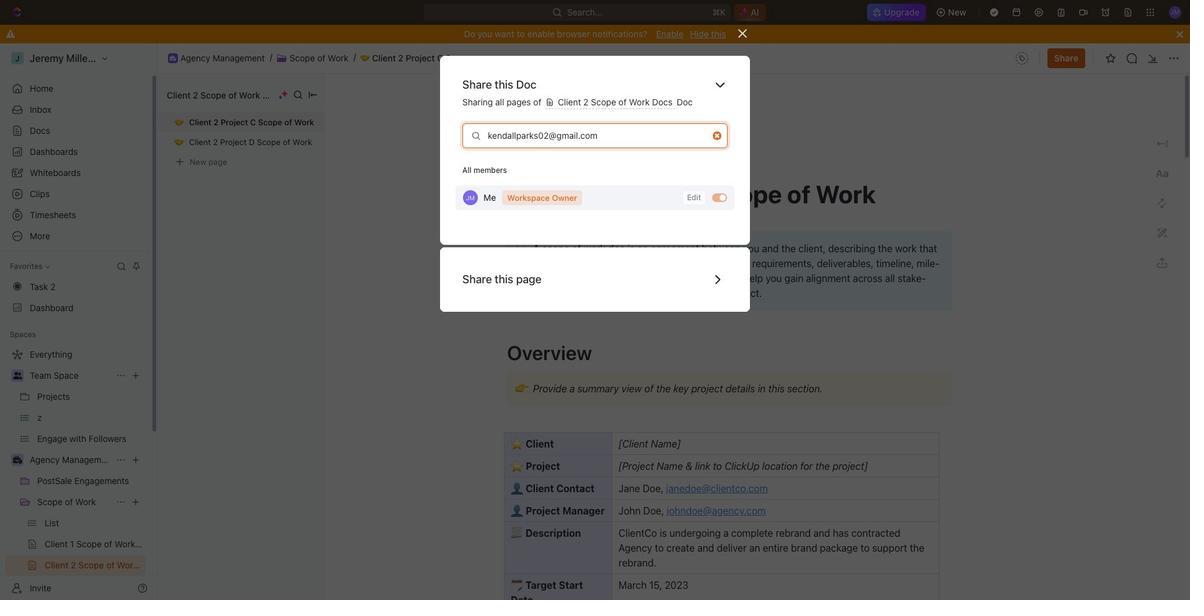 Task type: locate. For each thing, give the bounding box(es) containing it.
0 horizontal spatial business time image
[[13, 457, 22, 464]]

user group image
[[13, 372, 22, 380]]

tree inside sidebar navigation
[[5, 345, 146, 600]]

1 horizontal spatial business time image
[[170, 56, 176, 61]]

tree
[[5, 345, 146, 600]]

1 vertical spatial business time image
[[13, 457, 22, 464]]

business time image
[[170, 56, 176, 61], [13, 457, 22, 464]]



Task type: describe. For each thing, give the bounding box(es) containing it.
clear search image
[[713, 131, 722, 140]]

sidebar navigation
[[0, 43, 158, 600]]

0 vertical spatial business time image
[[170, 56, 176, 61]]

Invite by name or email text field
[[470, 126, 708, 145]]

business time image inside tree
[[13, 457, 22, 464]]



Task type: vqa. For each thing, say whether or not it's contained in the screenshot.
second A from left
no



